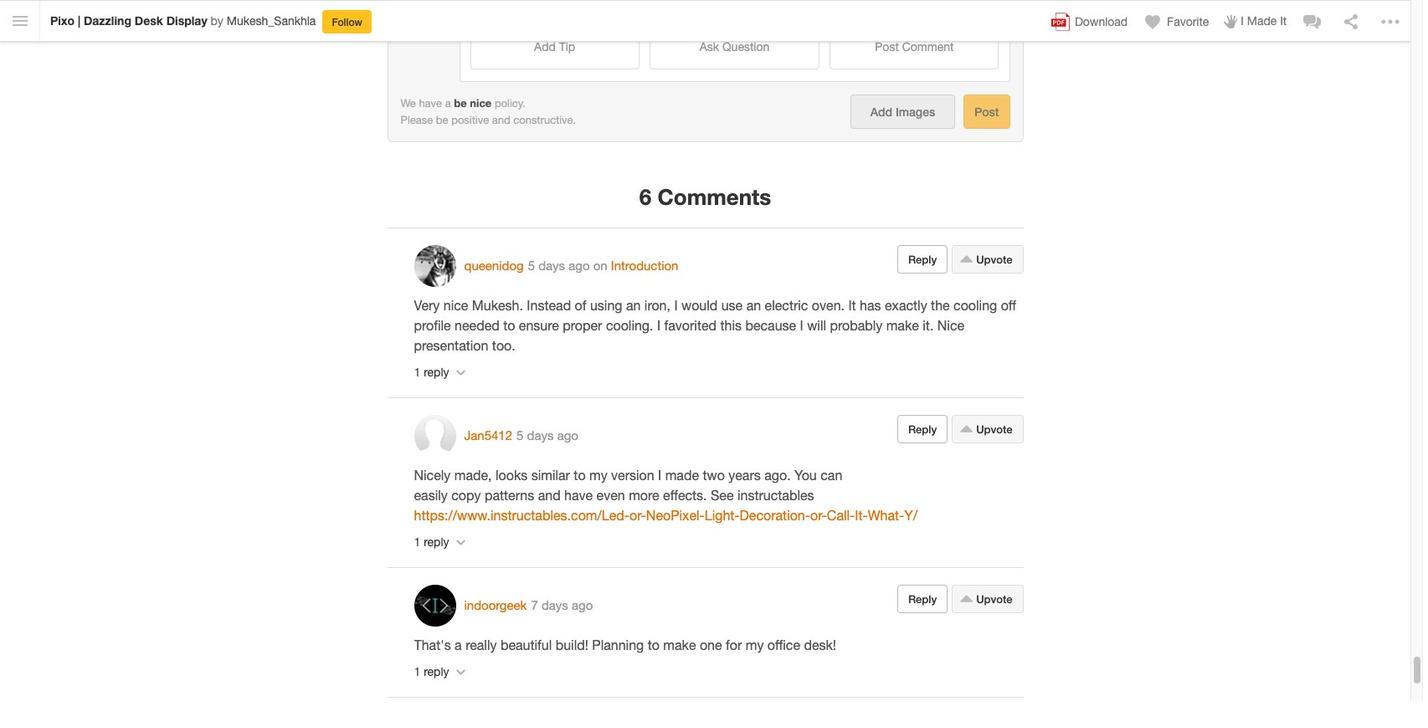 Task type: describe. For each thing, give the bounding box(es) containing it.
on
[[593, 259, 608, 273]]

mukesh_sankhla link
[[227, 14, 316, 28]]

favorite button
[[1143, 12, 1209, 32]]

it-
[[855, 508, 868, 523]]

ago.
[[765, 468, 791, 483]]

post
[[875, 40, 899, 54]]

please
[[401, 114, 433, 127]]

it inside very nice mukesh.  instead of using an iron, i would use an electric oven.  it has exactly the cooling off profile needed to ensure proper cooling.   i favorited this because i will probably make it.  nice presentation too.
[[849, 298, 856, 313]]

add tip button
[[470, 0, 639, 70]]

beautiful
[[501, 638, 552, 653]]

probably
[[830, 318, 883, 333]]

by
[[211, 14, 223, 28]]

post comment
[[875, 40, 954, 54]]

jan5412 link
[[464, 429, 512, 443]]

decoration-
[[740, 508, 810, 523]]

pixo | dazzling desk display by mukesh_sankhla
[[50, 13, 316, 28]]

cooling.
[[606, 318, 653, 333]]

1                              reply for nicely made, looks similar to my version i made two years ago. you can
[[414, 536, 452, 549]]

instead
[[527, 298, 571, 313]]

i down iron,
[[657, 318, 661, 333]]

that's a really beautiful build! planning to make one for my office desk!
[[414, 638, 836, 653]]

using
[[590, 298, 622, 313]]

arrow down image
[[452, 535, 469, 547]]

proper
[[563, 318, 602, 333]]

pixo
[[50, 13, 75, 28]]

call-
[[827, 508, 855, 523]]

2 or- from the left
[[810, 508, 827, 523]]

have inside "nicely made, looks similar to my version i made two years ago. you can easily copy patterns and have even more effects. see instructables https://www.instructables.com/led-or-neopixel-light-decoration-or-call-it-what-y/"
[[564, 488, 593, 503]]

desk
[[135, 13, 163, 28]]

1 vertical spatial make
[[663, 638, 696, 653]]

needed
[[455, 318, 500, 333]]

exactly
[[885, 298, 927, 313]]

neopixel-
[[646, 508, 705, 523]]

post comment button
[[830, 0, 999, 70]]

oven.
[[812, 298, 845, 313]]

y/
[[904, 508, 918, 523]]

one
[[700, 638, 722, 653]]

policy.
[[495, 97, 526, 110]]

1                              reply button for nicely made, looks similar to my version i made two years ago. you can
[[414, 534, 469, 551]]

reply button for very nice mukesh.  instead of using an iron, i would use an electric oven.  it has exactly the cooling off profile needed to ensure proper cooling.   i favorited this because i will probably make it.  nice presentation too.
[[898, 245, 948, 274]]

follow
[[332, 15, 362, 28]]

use
[[721, 298, 743, 313]]

positive
[[451, 114, 489, 127]]

favorite
[[1167, 14, 1209, 28]]

mukesh_sankhla
[[227, 14, 316, 28]]

desk!
[[804, 638, 836, 653]]

7
[[531, 599, 538, 613]]

1 for that's a really beautiful build! planning to make one for my office desk!
[[414, 666, 421, 679]]

tip
[[559, 40, 575, 54]]

1                              reply for that's a really beautiful build! planning to make one for my office desk!
[[414, 666, 452, 679]]

can
[[821, 468, 843, 483]]

planning
[[592, 638, 644, 653]]

nicely made, looks similar to my version i made two years ago. you can easily copy patterns and have even more effects. see instructables https://www.instructables.com/led-or-neopixel-light-decoration-or-call-it-what-y/
[[414, 468, 918, 523]]

ask question button
[[650, 0, 819, 70]]

upvote for very nice mukesh.  instead of using an iron, i would use an electric oven.  it has exactly the cooling off profile needed to ensure proper cooling.   i favorited this because i will probably make it.  nice presentation too.
[[976, 253, 1013, 266]]

add
[[534, 40, 556, 54]]

will
[[807, 318, 826, 333]]

copy
[[451, 488, 481, 503]]

that's
[[414, 638, 451, 653]]

download
[[1075, 14, 1128, 28]]

2 an from the left
[[747, 298, 761, 313]]

jan5412 image
[[414, 415, 456, 457]]

looks
[[496, 468, 528, 483]]

years
[[729, 468, 761, 483]]

electric
[[765, 298, 808, 313]]

indoorgeek
[[464, 599, 527, 613]]

6 comments
[[640, 184, 771, 210]]

two
[[703, 468, 725, 483]]

1 for very nice mukesh.  instead of using an iron, i would use an electric oven.  it has exactly the cooling off profile needed to ensure proper cooling.   i favorited this because i will probably make it.  nice presentation too.
[[414, 366, 421, 379]]

queenidog 5 days ago                     on introduction
[[464, 259, 679, 273]]

to inside very nice mukesh.  instead of using an iron, i would use an electric oven.  it has exactly the cooling off profile needed to ensure proper cooling.   i favorited this because i will probably make it.  nice presentation too.
[[503, 318, 515, 333]]

follow button
[[323, 10, 372, 34]]

ask
[[700, 40, 719, 54]]

made,
[[454, 468, 492, 483]]

queenidog
[[464, 259, 524, 273]]

arrow down image for a
[[452, 665, 469, 677]]

really
[[466, 638, 497, 653]]

we have a be nice policy. please be positive and constructive.
[[401, 96, 576, 127]]

reply for that's a really beautiful build! planning to make one for my office desk!
[[908, 593, 937, 606]]

nicely
[[414, 468, 451, 483]]

patterns
[[485, 488, 534, 503]]

made
[[1247, 14, 1277, 28]]

i inside "nicely made, looks similar to my version i made two years ago. you can easily copy patterns and have even more effects. see instructables https://www.instructables.com/led-or-neopixel-light-decoration-or-call-it-what-y/"
[[658, 468, 662, 483]]

and inside the "we have a be nice policy. please be positive and constructive."
[[492, 114, 511, 127]]

reply for nicely made, looks similar to my version i made two years ago. you can
[[424, 536, 449, 549]]

1                              reply for very nice mukesh.  instead of using an iron, i would use an electric oven.  it has exactly the cooling off profile needed to ensure proper cooling.   i favorited this because i will probably make it.  nice presentation too.
[[414, 366, 452, 379]]

1                              reply button for very nice mukesh.  instead of using an iron, i would use an electric oven.  it has exactly the cooling off profile needed to ensure proper cooling.   i favorited this because i will probably make it.  nice presentation too.
[[414, 364, 469, 381]]

5 for very nice mukesh.  instead of using an iron, i would use an electric oven.  it has exactly the cooling off profile needed to ensure proper cooling.   i favorited this because i will probably make it.  nice presentation too.
[[528, 259, 535, 273]]

the
[[931, 298, 950, 313]]

upvote for that's a really beautiful build! planning to make one for my office desk!
[[976, 593, 1013, 606]]

ago for build!
[[572, 599, 593, 613]]

light-
[[705, 508, 740, 523]]

ago for of
[[569, 259, 590, 273]]

reply button for that's a really beautiful build! planning to make one for my office desk!
[[898, 585, 948, 614]]

favorited
[[664, 318, 717, 333]]

days for beautiful
[[542, 599, 568, 613]]

and inside "nicely made, looks similar to my version i made two years ago. you can easily copy patterns and have even more effects. see instructables https://www.instructables.com/led-or-neopixel-light-decoration-or-call-it-what-y/"
[[538, 488, 561, 503]]

have inside the "we have a be nice policy. please be positive and constructive."
[[419, 97, 442, 110]]

1 horizontal spatial my
[[746, 638, 764, 653]]



Task type: vqa. For each thing, say whether or not it's contained in the screenshot.
oven. at the top right of page
yes



Task type: locate. For each thing, give the bounding box(es) containing it.
an up cooling.
[[626, 298, 641, 313]]

it
[[1280, 14, 1287, 28], [849, 298, 856, 313]]

because
[[746, 318, 796, 333]]

nice up positive
[[470, 96, 492, 110]]

imadeit image
[[1223, 13, 1239, 24]]

1 vertical spatial days
[[527, 429, 554, 443]]

1 for nicely made, looks similar to my version i made two years ago. you can
[[414, 536, 421, 549]]

days up similar
[[527, 429, 554, 443]]

3 reply button from the top
[[898, 585, 948, 614]]

1 vertical spatial upvote
[[976, 423, 1013, 436]]

3 1                              reply button from the top
[[414, 664, 469, 681]]

i made it
[[1241, 14, 1287, 28]]

1 horizontal spatial be
[[454, 96, 467, 110]]

1 vertical spatial and
[[538, 488, 561, 503]]

0 horizontal spatial nice
[[444, 298, 468, 313]]

0 horizontal spatial my
[[589, 468, 608, 483]]

0 horizontal spatial and
[[492, 114, 511, 127]]

for
[[726, 638, 742, 653]]

ago
[[569, 259, 590, 273], [557, 429, 579, 443], [572, 599, 593, 613]]

2 upvote button from the top
[[952, 415, 1024, 444]]

0 horizontal spatial 5
[[517, 429, 524, 443]]

0 vertical spatial upvote
[[976, 253, 1013, 266]]

2 horizontal spatial to
[[648, 638, 660, 653]]

indoorgeek 7 days ago
[[464, 599, 593, 613]]

nice
[[938, 318, 965, 333]]

1 vertical spatial 1                              reply button
[[414, 534, 469, 551]]

of
[[575, 298, 586, 313]]

0 horizontal spatial have
[[419, 97, 442, 110]]

3 reply from the top
[[424, 666, 449, 679]]

1 or- from the left
[[630, 508, 646, 523]]

1 horizontal spatial nice
[[470, 96, 492, 110]]

an right use
[[747, 298, 761, 313]]

0 vertical spatial 1
[[414, 366, 421, 379]]

reply left arrow down icon
[[424, 536, 449, 549]]

0 vertical spatial a
[[445, 97, 451, 110]]

0 horizontal spatial an
[[626, 298, 641, 313]]

2 vertical spatial to
[[648, 638, 660, 653]]

days right 7
[[542, 599, 568, 613]]

1                              reply down that's
[[414, 666, 452, 679]]

2 vertical spatial reply
[[908, 593, 937, 606]]

1                              reply button down easily
[[414, 534, 469, 551]]

2 arrow down image from the top
[[452, 665, 469, 677]]

0 vertical spatial reply button
[[898, 245, 948, 274]]

2 1                              reply button from the top
[[414, 534, 469, 551]]

0 horizontal spatial a
[[445, 97, 451, 110]]

1 1                              reply button from the top
[[414, 364, 469, 381]]

i made it button
[[1223, 13, 1287, 29]]

too.
[[492, 338, 516, 353]]

my right for
[[746, 638, 764, 653]]

mukesh.
[[472, 298, 523, 313]]

introduction link
[[611, 259, 679, 273]]

i left made
[[658, 468, 662, 483]]

has
[[860, 298, 881, 313]]

arrow down image
[[452, 365, 469, 377], [452, 665, 469, 677]]

introduction
[[611, 259, 679, 273]]

1                              reply button
[[414, 364, 469, 381], [414, 534, 469, 551], [414, 664, 469, 681]]

profile
[[414, 318, 451, 333]]

jan5412
[[464, 429, 512, 443]]

1 horizontal spatial to
[[574, 468, 586, 483]]

or- down more at the left bottom of page
[[630, 508, 646, 523]]

0 vertical spatial have
[[419, 97, 442, 110]]

0 vertical spatial 5
[[528, 259, 535, 273]]

i left will
[[800, 318, 804, 333]]

nice right very
[[444, 298, 468, 313]]

2 vertical spatial days
[[542, 599, 568, 613]]

arrow down image for nice
[[452, 365, 469, 377]]

and down policy.
[[492, 114, 511, 127]]

1 vertical spatial be
[[436, 114, 448, 127]]

1 horizontal spatial make
[[886, 318, 919, 333]]

days up instead
[[538, 259, 565, 273]]

2 reply button from the top
[[898, 415, 948, 444]]

to inside "nicely made, looks similar to my version i made two years ago. you can easily copy patterns and have even more effects. see instructables https://www.instructables.com/led-or-neopixel-light-decoration-or-call-it-what-y/"
[[574, 468, 586, 483]]

similar
[[531, 468, 570, 483]]

1                              reply down the presentation
[[414, 366, 452, 379]]

1 reply from the top
[[424, 366, 449, 379]]

make
[[886, 318, 919, 333], [663, 638, 696, 653]]

reply button for nicely made, looks similar to my version i made two years ago. you can
[[898, 415, 948, 444]]

1 reply from the top
[[908, 253, 937, 266]]

it.
[[923, 318, 934, 333]]

days
[[538, 259, 565, 273], [527, 429, 554, 443], [542, 599, 568, 613]]

constructive.
[[514, 114, 576, 127]]

0 vertical spatial reply
[[908, 253, 937, 266]]

1 horizontal spatial it
[[1280, 14, 1287, 28]]

1 vertical spatial reply
[[424, 536, 449, 549]]

0 horizontal spatial or-
[[630, 508, 646, 523]]

|
[[78, 13, 80, 28]]

upvote button for nicely made, looks similar to my version i made two years ago. you can
[[952, 415, 1024, 444]]

i inside button
[[1241, 14, 1244, 28]]

1 upvote from the top
[[976, 253, 1013, 266]]

reply for nicely made, looks similar to my version i made two years ago. you can
[[908, 423, 937, 436]]

upvote button for very nice mukesh.  instead of using an iron, i would use an electric oven.  it has exactly the cooling off profile needed to ensure proper cooling.   i favorited this because i will probably make it.  nice presentation too.
[[952, 245, 1024, 274]]

5
[[528, 259, 535, 273], [517, 429, 524, 443]]

1 horizontal spatial or-
[[810, 508, 827, 523]]

3 1                              reply from the top
[[414, 666, 452, 679]]

queenidog link
[[464, 259, 524, 273]]

make down exactly
[[886, 318, 919, 333]]

see
[[711, 488, 734, 503]]

5 right the queenidog
[[528, 259, 535, 273]]

0 horizontal spatial it
[[849, 298, 856, 313]]

easily
[[414, 488, 448, 503]]

you
[[795, 468, 817, 483]]

0 vertical spatial 1                              reply button
[[414, 364, 469, 381]]

1                              reply
[[414, 366, 452, 379], [414, 536, 452, 549], [414, 666, 452, 679]]

3 1 from the top
[[414, 666, 421, 679]]

off
[[1001, 298, 1017, 313]]

reply
[[908, 253, 937, 266], [908, 423, 937, 436], [908, 593, 937, 606]]

queenidog image
[[414, 245, 456, 287]]

reply down that's
[[424, 666, 449, 679]]

to right planning
[[648, 638, 660, 653]]

have up please
[[419, 97, 442, 110]]

what-
[[868, 508, 904, 523]]

1 upvote button from the top
[[952, 245, 1024, 274]]

ago left on on the left
[[569, 259, 590, 273]]

0 vertical spatial and
[[492, 114, 511, 127]]

to right similar
[[574, 468, 586, 483]]

5 right 'jan5412' link
[[517, 429, 524, 443]]

1 1                              reply from the top
[[414, 366, 452, 379]]

0 vertical spatial reply
[[424, 366, 449, 379]]

0 horizontal spatial be
[[436, 114, 448, 127]]

i right imadeit image
[[1241, 14, 1244, 28]]

a left 'really'
[[455, 638, 462, 653]]

make inside very nice mukesh.  instead of using an iron, i would use an electric oven.  it has exactly the cooling off profile needed to ensure proper cooling.   i favorited this because i will probably make it.  nice presentation too.
[[886, 318, 919, 333]]

arrow down image down the presentation
[[452, 365, 469, 377]]

2 1                              reply from the top
[[414, 536, 452, 549]]

effects.
[[663, 488, 707, 503]]

iron,
[[645, 298, 671, 313]]

upvote button for that's a really beautiful build! planning to make one for my office desk!
[[952, 585, 1024, 614]]

0 vertical spatial arrow down image
[[452, 365, 469, 377]]

presentation
[[414, 338, 488, 353]]

upvote
[[976, 253, 1013, 266], [976, 423, 1013, 436], [976, 593, 1013, 606]]

1 vertical spatial 5
[[517, 429, 524, 443]]

1 reply button from the top
[[898, 245, 948, 274]]

be
[[454, 96, 467, 110], [436, 114, 448, 127]]

it right made on the top right of page
[[1280, 14, 1287, 28]]

2 vertical spatial ago
[[572, 599, 593, 613]]

6
[[640, 184, 652, 210]]

ago up similar
[[557, 429, 579, 443]]

0 vertical spatial to
[[503, 318, 515, 333]]

2 reply from the top
[[424, 536, 449, 549]]

2 vertical spatial reply button
[[898, 585, 948, 614]]

1 vertical spatial a
[[455, 638, 462, 653]]

1                              reply button down the presentation
[[414, 364, 469, 381]]

cooling
[[954, 298, 997, 313]]

it inside button
[[1280, 14, 1287, 28]]

indoorgeek link
[[464, 599, 527, 613]]

1 vertical spatial upvote button
[[952, 415, 1024, 444]]

1 vertical spatial 1
[[414, 536, 421, 549]]

version
[[611, 468, 654, 483]]

2 vertical spatial 1
[[414, 666, 421, 679]]

or-
[[630, 508, 646, 523], [810, 508, 827, 523]]

have left even
[[564, 488, 593, 503]]

2 vertical spatial 1                              reply
[[414, 666, 452, 679]]

1 down that's
[[414, 666, 421, 679]]

3 upvote from the top
[[976, 593, 1013, 606]]

0 horizontal spatial make
[[663, 638, 696, 653]]

very nice mukesh.  instead of using an iron, i would use an electric oven.  it has exactly the cooling off profile needed to ensure proper cooling.   i favorited this because i will probably make it.  nice presentation too.
[[414, 298, 1017, 353]]

0 vertical spatial make
[[886, 318, 919, 333]]

dazzling
[[84, 13, 131, 28]]

0 horizontal spatial to
[[503, 318, 515, 333]]

1 horizontal spatial 5
[[528, 259, 535, 273]]

2 reply from the top
[[908, 423, 937, 436]]

0 vertical spatial days
[[538, 259, 565, 273]]

reply for very nice mukesh.  instead of using an iron, i would use an electric oven.  it has exactly the cooling off profile needed to ensure proper cooling.   i favorited this because i will probably make it.  nice presentation too.
[[424, 366, 449, 379]]

1 horizontal spatial have
[[564, 488, 593, 503]]

0 vertical spatial nice
[[470, 96, 492, 110]]

i right iron,
[[674, 298, 678, 313]]

days for instead
[[538, 259, 565, 273]]

reply for very nice mukesh.  instead of using an iron, i would use an electric oven.  it has exactly the cooling off profile needed to ensure proper cooling.   i favorited this because i will probably make it.  nice presentation too.
[[908, 253, 937, 266]]

2 vertical spatial upvote
[[976, 593, 1013, 606]]

reply button
[[898, 245, 948, 274], [898, 415, 948, 444], [898, 585, 948, 614]]

1 vertical spatial reply
[[908, 423, 937, 436]]

0 vertical spatial be
[[454, 96, 467, 110]]

2 vertical spatial 1                              reply button
[[414, 664, 469, 681]]

2 vertical spatial reply
[[424, 666, 449, 679]]

ask question
[[700, 40, 770, 54]]

2 1 from the top
[[414, 536, 421, 549]]

upvote for nicely made, looks similar to my version i made two years ago. you can
[[976, 423, 1013, 436]]

comment
[[902, 40, 954, 54]]

i
[[1241, 14, 1244, 28], [674, 298, 678, 313], [657, 318, 661, 333], [800, 318, 804, 333], [658, 468, 662, 483]]

instructables
[[738, 488, 814, 503]]

2 upvote from the top
[[976, 423, 1013, 436]]

1
[[414, 366, 421, 379], [414, 536, 421, 549], [414, 666, 421, 679]]

nice inside the "we have a be nice policy. please be positive and constructive."
[[470, 96, 492, 110]]

1 vertical spatial nice
[[444, 298, 468, 313]]

1                              reply button down that's
[[414, 664, 469, 681]]

be up positive
[[454, 96, 467, 110]]

nice inside very nice mukesh.  instead of using an iron, i would use an electric oven.  it has exactly the cooling off profile needed to ensure proper cooling.   i favorited this because i will probably make it.  nice presentation too.
[[444, 298, 468, 313]]

would
[[682, 298, 718, 313]]

1 vertical spatial arrow down image
[[452, 665, 469, 677]]

reply for that's a really beautiful build! planning to make one for my office desk!
[[424, 666, 449, 679]]

it left has in the top right of the page
[[849, 298, 856, 313]]

be right please
[[436, 114, 448, 127]]

1 arrow down image from the top
[[452, 365, 469, 377]]

or- down can
[[810, 508, 827, 523]]

3 upvote button from the top
[[952, 585, 1024, 614]]

1 1 from the top
[[414, 366, 421, 379]]

1 left arrow down icon
[[414, 536, 421, 549]]

1 vertical spatial it
[[849, 298, 856, 313]]

1 horizontal spatial an
[[747, 298, 761, 313]]

comments
[[658, 184, 771, 210]]

1 horizontal spatial a
[[455, 638, 462, 653]]

made
[[665, 468, 699, 483]]

1 vertical spatial reply button
[[898, 415, 948, 444]]

https://www.instructables.com/led-
[[414, 508, 630, 523]]

this
[[720, 318, 742, 333]]

my
[[589, 468, 608, 483], [746, 638, 764, 653]]

arrow down image down 'really'
[[452, 665, 469, 677]]

1                              reply down easily
[[414, 536, 452, 549]]

jan5412 5 days ago
[[464, 429, 579, 443]]

1 vertical spatial my
[[746, 638, 764, 653]]

indoorgeek image
[[414, 585, 456, 627]]

0 vertical spatial it
[[1280, 14, 1287, 28]]

1 vertical spatial to
[[574, 468, 586, 483]]

have
[[419, 97, 442, 110], [564, 488, 593, 503]]

office
[[768, 638, 800, 653]]

display
[[166, 13, 207, 28]]

0 vertical spatial 1                              reply
[[414, 366, 452, 379]]

my up even
[[589, 468, 608, 483]]

reply down the presentation
[[424, 366, 449, 379]]

and down similar
[[538, 488, 561, 503]]

question
[[723, 40, 770, 54]]

5 for nicely made, looks similar to my version i made two years ago. you can
[[517, 429, 524, 443]]

add tip
[[534, 40, 575, 54]]

1 vertical spatial have
[[564, 488, 593, 503]]

1 vertical spatial 1                              reply
[[414, 536, 452, 549]]

1                              reply button for that's a really beautiful build! planning to make one for my office desk!
[[414, 664, 469, 681]]

ago up the build!
[[572, 599, 593, 613]]

1 an from the left
[[626, 298, 641, 313]]

https://www.instructables.com/led-or-neopixel-light-decoration-or-call-it-what-y/ link
[[414, 508, 918, 523]]

0 vertical spatial upvote button
[[952, 245, 1024, 274]]

we
[[401, 97, 416, 110]]

1 horizontal spatial and
[[538, 488, 561, 503]]

to up too. at the left of the page
[[503, 318, 515, 333]]

a right we
[[445, 97, 451, 110]]

more
[[629, 488, 659, 503]]

a inside the "we have a be nice policy. please be positive and constructive."
[[445, 97, 451, 110]]

0 vertical spatial my
[[589, 468, 608, 483]]

3 reply from the top
[[908, 593, 937, 606]]

make left one
[[663, 638, 696, 653]]

1 down the presentation
[[414, 366, 421, 379]]

build!
[[556, 638, 588, 653]]

1 vertical spatial ago
[[557, 429, 579, 443]]

0 vertical spatial ago
[[569, 259, 590, 273]]

an
[[626, 298, 641, 313], [747, 298, 761, 313]]

to
[[503, 318, 515, 333], [574, 468, 586, 483], [648, 638, 660, 653]]

my inside "nicely made, looks similar to my version i made two years ago. you can easily copy patterns and have even more effects. see instructables https://www.instructables.com/led-or-neopixel-light-decoration-or-call-it-what-y/"
[[589, 468, 608, 483]]

2 vertical spatial upvote button
[[952, 585, 1024, 614]]



